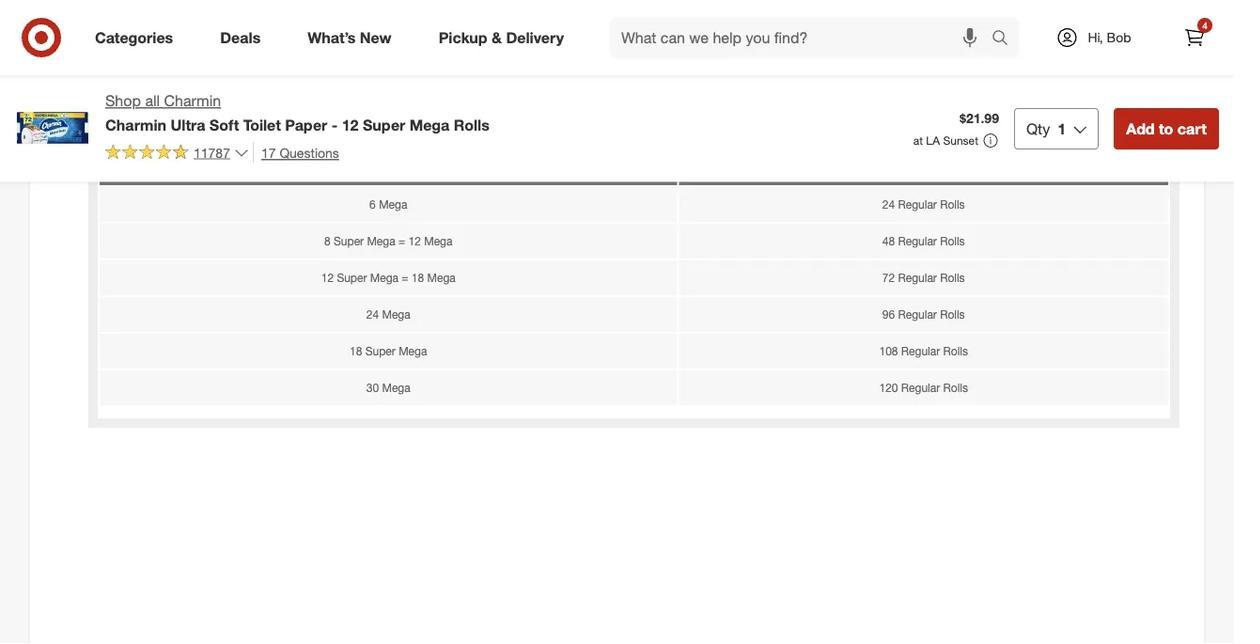 Task type: locate. For each thing, give the bounding box(es) containing it.
image of charmin ultra soft toilet paper - 12 super mega rolls image
[[15, 90, 90, 166]]

17 questions
[[261, 144, 339, 161]]

delivery
[[506, 28, 564, 47]]

qty 1
[[1027, 119, 1067, 138]]

17 questions link
[[253, 142, 339, 163]]

at
[[914, 133, 924, 148]]

$21.99
[[960, 110, 1000, 127]]

size charts button
[[45, 20, 1190, 80]]

shop
[[105, 92, 141, 110]]

new
[[360, 28, 392, 47]]

1 vertical spatial charmin
[[105, 116, 167, 134]]

to
[[1160, 119, 1174, 138]]

charmin up ultra
[[164, 92, 221, 110]]

mega
[[410, 116, 450, 134]]

pickup & delivery link
[[423, 17, 588, 58]]

What can we help you find? suggestions appear below search field
[[610, 17, 997, 58]]

charmin down the shop
[[105, 116, 167, 134]]

charmin
[[164, 92, 221, 110], [105, 116, 167, 134]]

hi,
[[1089, 29, 1104, 46]]

paper
[[285, 116, 328, 134]]

cart
[[1178, 119, 1208, 138]]

size charts
[[94, 39, 190, 60]]

charts
[[134, 39, 190, 60]]

add to cart
[[1127, 119, 1208, 138]]

what's
[[308, 28, 356, 47]]

deals
[[220, 28, 261, 47]]

0 vertical spatial charmin
[[164, 92, 221, 110]]



Task type: vqa. For each thing, say whether or not it's contained in the screenshot.
100 Link
no



Task type: describe. For each thing, give the bounding box(es) containing it.
shop all charmin charmin ultra soft toilet paper - 12 super mega rolls
[[105, 92, 490, 134]]

all
[[145, 92, 160, 110]]

what's new
[[308, 28, 392, 47]]

categories
[[95, 28, 173, 47]]

sunset
[[944, 133, 979, 148]]

add
[[1127, 119, 1156, 138]]

bob
[[1108, 29, 1132, 46]]

super
[[363, 116, 406, 134]]

11787 link
[[105, 142, 249, 165]]

size
[[94, 39, 130, 60]]

at la sunset
[[914, 133, 979, 148]]

la
[[927, 133, 941, 148]]

1
[[1058, 119, 1067, 138]]

questions
[[280, 144, 339, 161]]

pickup & delivery
[[439, 28, 564, 47]]

-
[[332, 116, 338, 134]]

4 link
[[1175, 17, 1216, 58]]

rolls
[[454, 116, 490, 134]]

add to cart button
[[1115, 108, 1220, 149]]

soft
[[210, 116, 239, 134]]

hi, bob
[[1089, 29, 1132, 46]]

&
[[492, 28, 502, 47]]

search button
[[984, 17, 1029, 62]]

categories link
[[79, 17, 197, 58]]

what's new link
[[292, 17, 415, 58]]

12
[[342, 116, 359, 134]]

pickup
[[439, 28, 488, 47]]

qty
[[1027, 119, 1051, 138]]

toilet
[[243, 116, 281, 134]]

11787
[[194, 144, 230, 161]]

4
[[1203, 19, 1208, 31]]

deals link
[[204, 17, 284, 58]]

17
[[261, 144, 276, 161]]

search
[[984, 30, 1029, 49]]

ultra
[[171, 116, 205, 134]]



